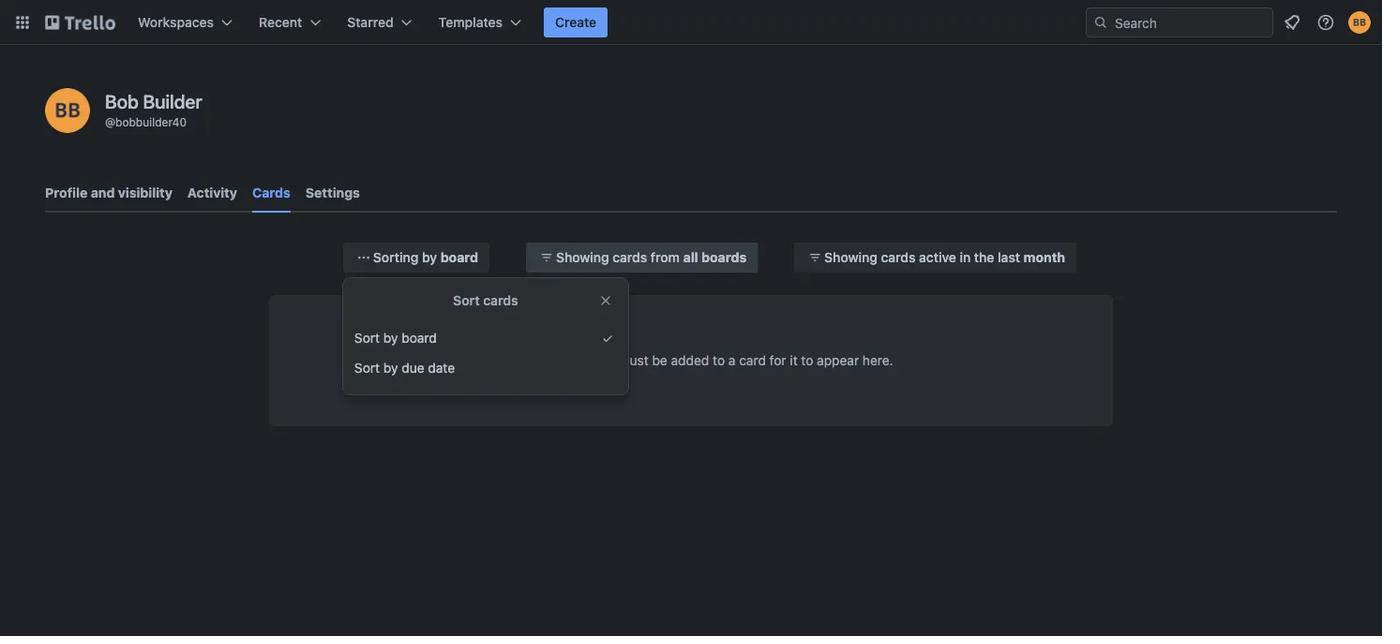 Task type: vqa. For each thing, say whether or not it's contained in the screenshot.
DATE
yes



Task type: describe. For each thing, give the bounding box(es) containing it.
by for sort by board
[[383, 331, 398, 346]]

showing cards from all boards
[[556, 250, 747, 265]]

sort for sort cards
[[453, 293, 480, 308]]

sort by board
[[354, 331, 437, 346]]

cards link
[[252, 176, 291, 213]]

sort by due date link
[[343, 354, 628, 384]]

2 to from the left
[[801, 353, 813, 369]]

cards
[[252, 185, 291, 201]]

for
[[770, 353, 786, 369]]

bobbuilder40
[[115, 115, 187, 128]]

activity link
[[187, 176, 237, 210]]

it
[[790, 353, 798, 369]]

0 horizontal spatial cards
[[483, 293, 518, 308]]

Search field
[[1108, 8, 1272, 37]]

workspaces
[[138, 15, 214, 30]]

the
[[974, 250, 994, 265]]

board for sorting by board
[[440, 250, 478, 265]]

open information menu image
[[1317, 13, 1335, 32]]

by for sort by due date
[[383, 361, 398, 376]]

month
[[1024, 250, 1065, 265]]

activity
[[187, 185, 237, 201]]

1 to from the left
[[713, 353, 725, 369]]

0 horizontal spatial bob builder (bobbuilder40) image
[[45, 88, 90, 133]]

by for sorting by board
[[422, 250, 437, 265]]

added
[[671, 353, 709, 369]]

bob builder @ bobbuilder40
[[105, 90, 202, 128]]

visible
[[510, 353, 548, 369]]

recent
[[259, 15, 302, 30]]

be
[[652, 353, 667, 369]]

profile and visibility link
[[45, 176, 172, 210]]

recent button
[[248, 8, 332, 38]]

in
[[960, 250, 971, 265]]

sm image inside "sort by board" link
[[598, 329, 617, 348]]

search image
[[1093, 15, 1108, 30]]

sm image for showing
[[537, 248, 556, 267]]

back to home image
[[45, 8, 115, 38]]

no visible cards. you must be added to a card for it to appear here.
[[489, 353, 893, 369]]

0 notifications image
[[1281, 11, 1303, 34]]

starred
[[347, 15, 394, 30]]

appear
[[817, 353, 859, 369]]

boards
[[702, 250, 747, 265]]

sort for sort by board
[[354, 331, 380, 346]]

due
[[402, 361, 424, 376]]

sorting by board
[[373, 250, 478, 265]]

sm image for sorting
[[354, 248, 373, 267]]

sort by due date
[[354, 361, 455, 376]]

sort for sort by due date
[[354, 361, 380, 376]]

here.
[[863, 353, 893, 369]]

templates button
[[427, 8, 533, 38]]



Task type: locate. For each thing, give the bounding box(es) containing it.
board up sort cards
[[440, 250, 478, 265]]

0 horizontal spatial to
[[713, 353, 725, 369]]

settings
[[306, 185, 360, 201]]

sort up sort by due date
[[354, 331, 380, 346]]

0 horizontal spatial sm image
[[354, 248, 373, 267]]

0 vertical spatial by
[[422, 250, 437, 265]]

1 horizontal spatial cards
[[613, 250, 647, 265]]

to left a
[[713, 353, 725, 369]]

primary element
[[0, 0, 1382, 45]]

last
[[998, 250, 1020, 265]]

showing left "from"
[[556, 250, 609, 265]]

must
[[619, 353, 649, 369]]

board up "due"
[[402, 331, 437, 346]]

board
[[440, 250, 478, 265], [402, 331, 437, 346]]

sort cards
[[453, 293, 518, 308]]

bob builder (bobbuilder40) image inside primary element
[[1348, 11, 1371, 34]]

cards
[[613, 250, 647, 265], [881, 250, 916, 265], [483, 293, 518, 308]]

active
[[919, 250, 956, 265]]

by up sort by due date
[[383, 331, 398, 346]]

create
[[555, 15, 597, 30]]

templates
[[439, 15, 503, 30]]

0 vertical spatial bob builder (bobbuilder40) image
[[1348, 11, 1371, 34]]

cards for active
[[881, 250, 916, 265]]

cards up "sort by board" link
[[483, 293, 518, 308]]

1 showing from the left
[[556, 250, 609, 265]]

1 horizontal spatial board
[[440, 250, 478, 265]]

2 vertical spatial by
[[383, 361, 398, 376]]

sort
[[453, 293, 480, 308], [354, 331, 380, 346], [354, 361, 380, 376]]

builder
[[143, 90, 202, 112]]

from
[[651, 250, 680, 265]]

cards left "from"
[[613, 250, 647, 265]]

showing for showing cards active in the last month
[[824, 250, 878, 265]]

workspaces button
[[127, 8, 244, 38]]

settings link
[[306, 176, 360, 210]]

1 vertical spatial bob builder (bobbuilder40) image
[[45, 88, 90, 133]]

by right 'sorting'
[[422, 250, 437, 265]]

sort up "sort by board" link
[[453, 293, 480, 308]]

by left "due"
[[383, 361, 398, 376]]

switch to… image
[[13, 13, 32, 32]]

card
[[739, 353, 766, 369]]

create button
[[544, 8, 608, 38]]

showing cards active in the last month
[[824, 250, 1065, 265]]

sort by board link
[[343, 324, 628, 354]]

2 horizontal spatial cards
[[881, 250, 916, 265]]

a
[[728, 353, 736, 369]]

to
[[713, 353, 725, 369], [801, 353, 813, 369]]

sort down sort by board
[[354, 361, 380, 376]]

1 horizontal spatial showing
[[824, 250, 878, 265]]

1 horizontal spatial sm image
[[537, 248, 556, 267]]

2 showing from the left
[[824, 250, 878, 265]]

cards for from
[[613, 250, 647, 265]]

showing left active on the right of the page
[[824, 250, 878, 265]]

1 horizontal spatial bob builder (bobbuilder40) image
[[1348, 11, 1371, 34]]

cards left active on the right of the page
[[881, 250, 916, 265]]

2 horizontal spatial sm image
[[598, 329, 617, 348]]

and
[[91, 185, 115, 201]]

1 vertical spatial sort
[[354, 331, 380, 346]]

board for sort by board
[[402, 331, 437, 346]]

date
[[428, 361, 455, 376]]

cards.
[[552, 353, 589, 369]]

1 vertical spatial by
[[383, 331, 398, 346]]

0 horizontal spatial showing
[[556, 250, 609, 265]]

0 vertical spatial sort
[[453, 293, 480, 308]]

no
[[489, 353, 506, 369]]

bob builder (bobbuilder40) image
[[1348, 11, 1371, 34], [45, 88, 90, 133]]

sm image
[[806, 248, 824, 267]]

to right it
[[801, 353, 813, 369]]

visibility
[[118, 185, 172, 201]]

profile
[[45, 185, 87, 201]]

1 vertical spatial board
[[402, 331, 437, 346]]

profile and visibility
[[45, 185, 172, 201]]

by
[[422, 250, 437, 265], [383, 331, 398, 346], [383, 361, 398, 376]]

sorting
[[373, 250, 418, 265]]

1 horizontal spatial to
[[801, 353, 813, 369]]

2 vertical spatial sort
[[354, 361, 380, 376]]

sm image
[[354, 248, 373, 267], [537, 248, 556, 267], [598, 329, 617, 348]]

@
[[105, 115, 115, 128]]

all
[[683, 250, 698, 265]]

starred button
[[336, 8, 424, 38]]

showing
[[556, 250, 609, 265], [824, 250, 878, 265]]

showing for showing cards from all boards
[[556, 250, 609, 265]]

bob builder (bobbuilder40) image left @
[[45, 88, 90, 133]]

bob builder (bobbuilder40) image right open information menu 'icon'
[[1348, 11, 1371, 34]]

bob
[[105, 90, 139, 112]]

you
[[592, 353, 615, 369]]

0 vertical spatial board
[[440, 250, 478, 265]]

0 horizontal spatial board
[[402, 331, 437, 346]]



